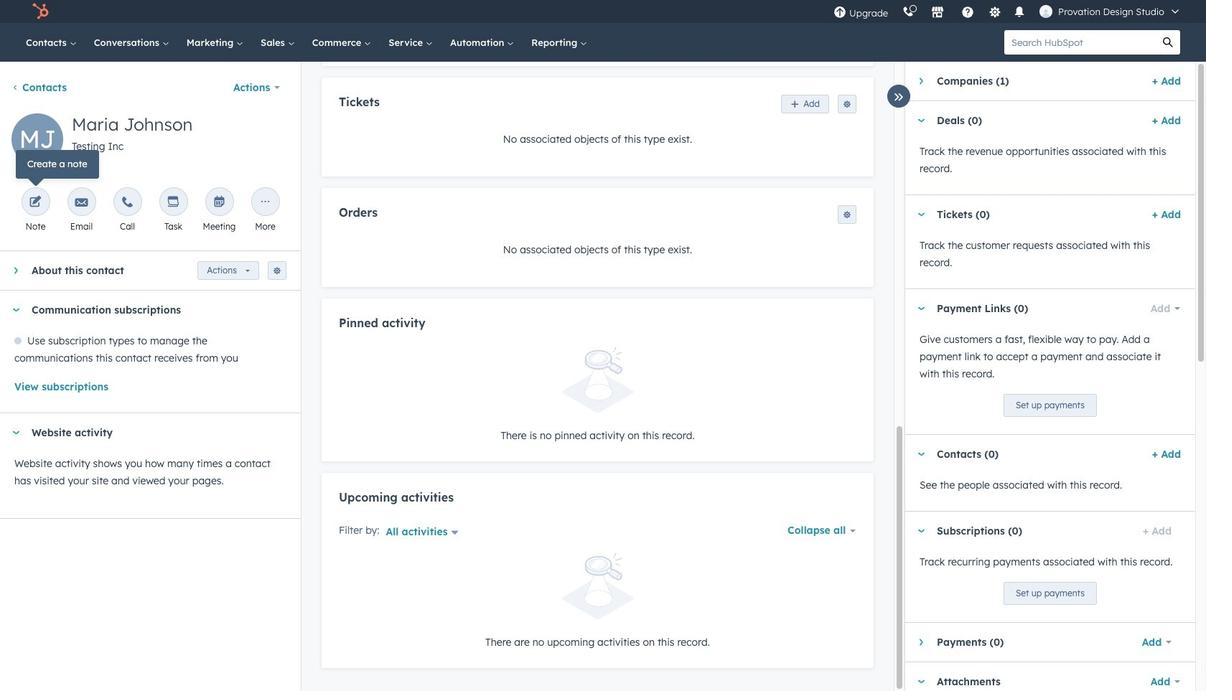 Task type: describe. For each thing, give the bounding box(es) containing it.
meeting image
[[213, 196, 226, 210]]

1 alert from the top
[[339, 348, 857, 445]]

manage card settings image
[[273, 267, 282, 276]]

more image
[[259, 196, 272, 210]]

marketplaces image
[[932, 6, 944, 19]]

note image
[[29, 196, 42, 210]]

james peterson image
[[1040, 5, 1053, 18]]

email image
[[75, 196, 88, 210]]



Task type: locate. For each thing, give the bounding box(es) containing it.
Search HubSpot search field
[[1005, 30, 1156, 55]]

menu
[[827, 0, 1189, 23]]

task image
[[167, 196, 180, 210]]

tooltip
[[16, 150, 99, 178]]

1 vertical spatial alert
[[339, 554, 857, 651]]

caret image
[[920, 77, 923, 85], [14, 266, 18, 275], [917, 307, 926, 311], [11, 431, 20, 435], [917, 453, 926, 456], [920, 638, 923, 647]]

caret image
[[917, 119, 926, 122], [917, 213, 926, 217], [11, 308, 20, 312], [917, 530, 926, 533], [917, 680, 926, 684]]

0 vertical spatial alert
[[339, 348, 857, 445]]

2 alert from the top
[[339, 554, 857, 651]]

call image
[[121, 196, 134, 210]]

alert
[[339, 348, 857, 445], [339, 554, 857, 651]]



Task type: vqa. For each thing, say whether or not it's contained in the screenshot.
Note Image
yes



